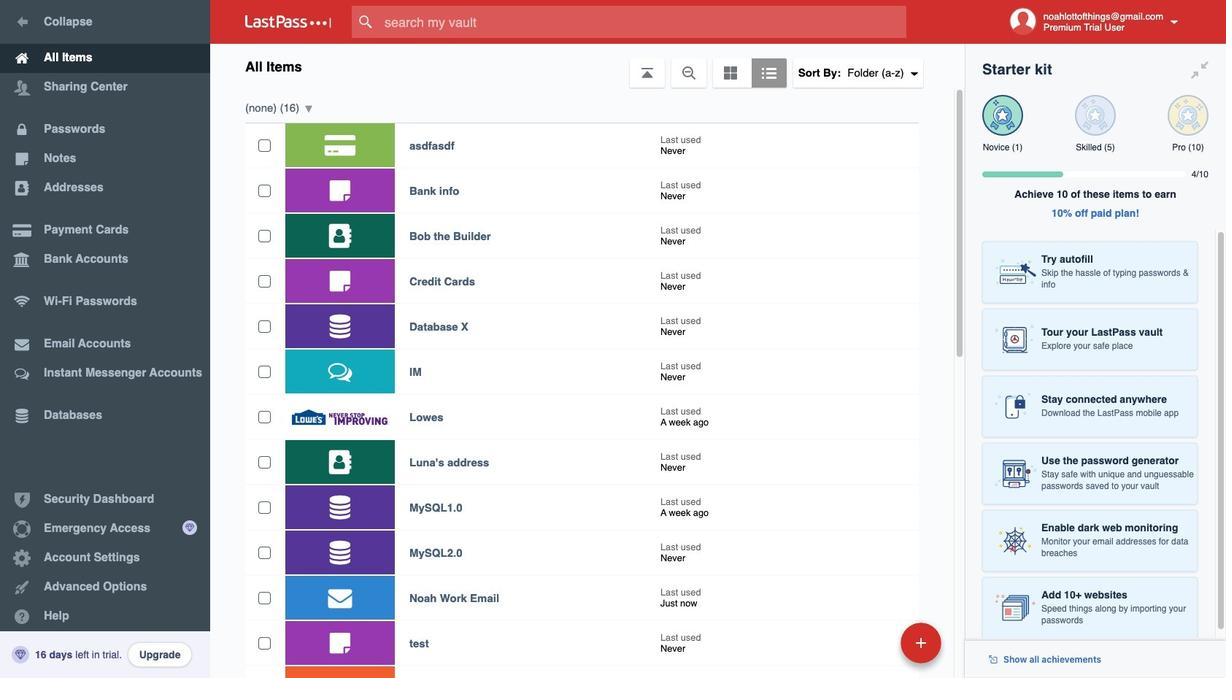 Task type: describe. For each thing, give the bounding box(es) containing it.
vault options navigation
[[210, 44, 965, 88]]

Search search field
[[352, 6, 935, 38]]

new item element
[[800, 622, 947, 664]]



Task type: locate. For each thing, give the bounding box(es) containing it.
main navigation navigation
[[0, 0, 210, 678]]

new item navigation
[[800, 618, 950, 678]]

search my vault text field
[[352, 6, 935, 38]]

lastpass image
[[245, 15, 331, 28]]



Task type: vqa. For each thing, say whether or not it's contained in the screenshot.
Alert
no



